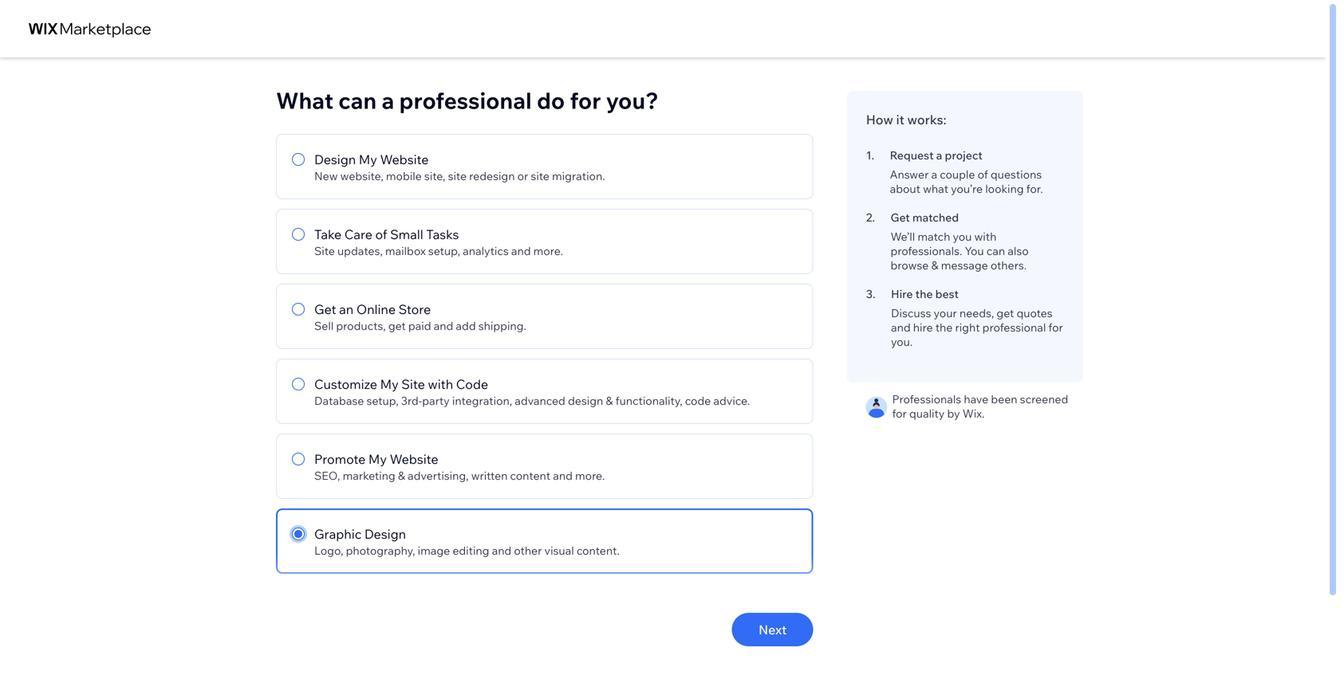 Task type: describe. For each thing, give the bounding box(es) containing it.
get an online store sell products, get paid and add shipping.
[[314, 302, 526, 333]]

been
[[991, 392, 1017, 406]]

discuss
[[891, 306, 931, 320]]

and inside get an online store sell products, get paid and add shipping.
[[434, 319, 453, 333]]

mailbox
[[385, 244, 426, 258]]

1
[[866, 148, 872, 162]]

shipping.
[[478, 319, 526, 333]]

option group containing design my website
[[276, 134, 813, 574]]

you?
[[606, 87, 659, 114]]

and inside graphic design logo, photography, image editing and other visual content.
[[492, 544, 512, 558]]

new
[[314, 169, 338, 183]]

and inside the promote my website seo, marketing & advertising, written content and more.
[[553, 469, 573, 483]]

care
[[344, 227, 372, 242]]

setup, inside take care of small tasks site updates, mailbox setup, analytics and more.
[[428, 244, 460, 258]]

request a project answer a couple of questions about what you're looking for.
[[890, 148, 1043, 196]]

paid
[[408, 319, 431, 333]]

2 site from the left
[[531, 169, 550, 183]]

written
[[471, 469, 508, 483]]

logo,
[[314, 544, 343, 558]]

it
[[896, 112, 905, 128]]

analytics
[[463, 244, 509, 258]]

& inside the promote my website seo, marketing & advertising, written content and more.
[[398, 469, 405, 483]]

for.
[[1026, 182, 1043, 196]]

more. inside the promote my website seo, marketing & advertising, written content and more.
[[575, 469, 605, 483]]

couple
[[940, 168, 975, 181]]

or
[[517, 169, 528, 183]]

party
[[422, 394, 450, 408]]

get matched we'll match you with professionals. you can also browse & message others.
[[891, 211, 1029, 272]]

0 horizontal spatial for
[[570, 87, 601, 114]]

code
[[456, 377, 488, 392]]

other
[[514, 544, 542, 558]]

take
[[314, 227, 342, 242]]

you.
[[891, 335, 913, 349]]

updates,
[[337, 244, 383, 258]]

works:
[[907, 112, 947, 128]]

request
[[890, 148, 934, 162]]

looking
[[985, 182, 1024, 196]]

best
[[935, 287, 959, 301]]

what
[[923, 182, 948, 196]]

graphic design logo, photography, image editing and other visual content.
[[314, 526, 620, 558]]

about
[[890, 182, 921, 196]]

have
[[964, 392, 989, 406]]

take care of small tasks site updates, mailbox setup, analytics and more.
[[314, 227, 563, 258]]

products,
[[336, 319, 386, 333]]

your
[[934, 306, 957, 320]]

get for online
[[388, 319, 406, 333]]

store
[[399, 302, 431, 317]]

professionals
[[892, 392, 961, 406]]

with inside get matched we'll match you with professionals. you can also browse & message others.
[[974, 230, 997, 244]]

get for best
[[997, 306, 1014, 320]]

with inside customize my site with code database setup, 3rd-party integration, advanced design & functionality, code advice.
[[428, 377, 453, 392]]

online
[[356, 302, 396, 317]]

site,
[[424, 169, 445, 183]]

professionals.
[[891, 244, 962, 258]]

3 .
[[866, 287, 875, 301]]

customize my site with code database setup, 3rd-party integration, advanced design & functionality, code advice.
[[314, 377, 750, 408]]

my for promote
[[368, 451, 387, 467]]

content.
[[577, 544, 620, 558]]

small
[[390, 227, 423, 242]]

2
[[866, 211, 872, 225]]

browse
[[891, 258, 929, 272]]

also
[[1008, 244, 1029, 258]]

content
[[510, 469, 550, 483]]

hire the best discuss your needs, get quotes and hire the right professional for you.
[[891, 287, 1063, 349]]

site inside take care of small tasks site updates, mailbox setup, analytics and more.
[[314, 244, 335, 258]]

professionals have been screened for quality by wix.
[[892, 392, 1068, 421]]

customize
[[314, 377, 377, 392]]

0 vertical spatial a
[[382, 87, 394, 114]]

website,
[[340, 169, 384, 183]]

you
[[965, 244, 984, 258]]

2 .
[[866, 211, 875, 225]]

redesign
[[469, 169, 515, 183]]

design
[[568, 394, 603, 408]]

answer
[[890, 168, 929, 181]]

integration,
[[452, 394, 512, 408]]

migration.
[[552, 169, 605, 183]]

my for design
[[359, 152, 377, 168]]

of inside take care of small tasks site updates, mailbox setup, analytics and more.
[[375, 227, 387, 242]]

functionality,
[[616, 394, 683, 408]]

promote
[[314, 451, 366, 467]]

an
[[339, 302, 354, 317]]

design inside graphic design logo, photography, image editing and other visual content.
[[364, 526, 406, 542]]

tasks
[[426, 227, 459, 242]]

next
[[759, 622, 787, 638]]

and inside take care of small tasks site updates, mailbox setup, analytics and more.
[[511, 244, 531, 258]]

matched
[[912, 211, 959, 225]]



Task type: vqa. For each thing, say whether or not it's contained in the screenshot.


Task type: locate. For each thing, give the bounding box(es) containing it.
of up you're
[[978, 168, 988, 181]]

1 vertical spatial website
[[390, 451, 438, 467]]

can right the 'what'
[[338, 87, 377, 114]]

my
[[359, 152, 377, 168], [380, 377, 399, 392], [368, 451, 387, 467]]

setup, left 3rd-
[[367, 394, 399, 408]]

1 horizontal spatial get
[[891, 211, 910, 225]]

. for 3
[[873, 287, 875, 301]]

add
[[456, 319, 476, 333]]

site right site, in the top left of the page
[[448, 169, 467, 183]]

for right do
[[570, 87, 601, 114]]

1 horizontal spatial of
[[978, 168, 988, 181]]

design up photography,
[[364, 526, 406, 542]]

1 horizontal spatial with
[[974, 230, 997, 244]]

can inside get matched we'll match you with professionals. you can also browse & message others.
[[987, 244, 1005, 258]]

0 horizontal spatial the
[[915, 287, 933, 301]]

2 horizontal spatial for
[[1049, 321, 1063, 335]]

more.
[[533, 244, 563, 258], [575, 469, 605, 483]]

site down take
[[314, 244, 335, 258]]

and left other
[[492, 544, 512, 558]]

match
[[918, 230, 950, 244]]

1 vertical spatial a
[[936, 148, 942, 162]]

my inside the promote my website seo, marketing & advertising, written content and more.
[[368, 451, 387, 467]]

more. right content
[[575, 469, 605, 483]]

my for customize
[[380, 377, 399, 392]]

professional up design my website new website, mobile site, site redesign or site migration.
[[399, 87, 532, 114]]

1 vertical spatial can
[[987, 244, 1005, 258]]

a left project
[[936, 148, 942, 162]]

site up 3rd-
[[401, 377, 425, 392]]

right
[[955, 321, 980, 335]]

design inside design my website new website, mobile site, site redesign or site migration.
[[314, 152, 356, 168]]

0 horizontal spatial setup,
[[367, 394, 399, 408]]

& inside customize my site with code database setup, 3rd-party integration, advanced design & functionality, code advice.
[[606, 394, 613, 408]]

design my website new website, mobile site, site redesign or site migration.
[[314, 152, 605, 183]]

1 vertical spatial the
[[935, 321, 953, 335]]

wix.
[[963, 407, 985, 421]]

website inside design my website new website, mobile site, site redesign or site migration.
[[380, 152, 429, 168]]

website for design my website
[[380, 152, 429, 168]]

professional inside hire the best discuss your needs, get quotes and hire the right professional for you.
[[982, 321, 1046, 335]]

1 .
[[866, 148, 874, 162]]

hire
[[891, 287, 913, 301]]

editing
[[453, 544, 489, 558]]

2 vertical spatial .
[[873, 287, 875, 301]]

get
[[997, 306, 1014, 320], [388, 319, 406, 333]]

and left add
[[434, 319, 453, 333]]

website up advertising,
[[390, 451, 438, 467]]

1 vertical spatial with
[[428, 377, 453, 392]]

for left quality
[[892, 407, 907, 421]]

2 vertical spatial a
[[931, 168, 937, 181]]

.
[[872, 148, 874, 162], [872, 211, 875, 225], [873, 287, 875, 301]]

0 horizontal spatial get
[[314, 302, 336, 317]]

website
[[380, 152, 429, 168], [390, 451, 438, 467]]

. for 2
[[872, 211, 875, 225]]

next button
[[732, 613, 813, 647]]

visual
[[544, 544, 574, 558]]

1 vertical spatial .
[[872, 211, 875, 225]]

site
[[314, 244, 335, 258], [401, 377, 425, 392]]

design
[[314, 152, 356, 168], [364, 526, 406, 542]]

0 horizontal spatial with
[[428, 377, 453, 392]]

for inside hire the best discuss your needs, get quotes and hire the right professional for you.
[[1049, 321, 1063, 335]]

of right care
[[375, 227, 387, 242]]

1 horizontal spatial setup,
[[428, 244, 460, 258]]

0 vertical spatial setup,
[[428, 244, 460, 258]]

my up marketing
[[368, 451, 387, 467]]

option group
[[276, 134, 813, 574]]

setup, down tasks
[[428, 244, 460, 258]]

and right analytics
[[511, 244, 531, 258]]

1 vertical spatial setup,
[[367, 394, 399, 408]]

0 vertical spatial the
[[915, 287, 933, 301]]

quality
[[909, 407, 945, 421]]

my inside customize my site with code database setup, 3rd-party integration, advanced design & functionality, code advice.
[[380, 377, 399, 392]]

get up we'll
[[891, 211, 910, 225]]

of
[[978, 168, 988, 181], [375, 227, 387, 242]]

get inside hire the best discuss your needs, get quotes and hire the right professional for you.
[[997, 306, 1014, 320]]

message
[[941, 258, 988, 272]]

and
[[511, 244, 531, 258], [434, 319, 453, 333], [891, 321, 911, 335], [553, 469, 573, 483], [492, 544, 512, 558]]

can
[[338, 87, 377, 114], [987, 244, 1005, 258]]

0 horizontal spatial &
[[398, 469, 405, 483]]

professional down quotes
[[982, 321, 1046, 335]]

0 vertical spatial design
[[314, 152, 356, 168]]

database
[[314, 394, 364, 408]]

of inside request a project answer a couple of questions about what you're looking for.
[[978, 168, 988, 181]]

& right marketing
[[398, 469, 405, 483]]

more. inside take care of small tasks site updates, mailbox setup, analytics and more.
[[533, 244, 563, 258]]

3
[[866, 287, 873, 301]]

0 horizontal spatial site
[[448, 169, 467, 183]]

get inside get matched we'll match you with professionals. you can also browse & message others.
[[891, 211, 910, 225]]

others.
[[991, 258, 1027, 272]]

get inside get an online store sell products, get paid and add shipping.
[[388, 319, 406, 333]]

advanced
[[515, 394, 565, 408]]

for inside 'professionals have been screened for quality by wix.'
[[892, 407, 907, 421]]

code
[[685, 394, 711, 408]]

1 horizontal spatial can
[[987, 244, 1005, 258]]

the right hire
[[915, 287, 933, 301]]

0 vertical spatial professional
[[399, 87, 532, 114]]

0 vertical spatial more.
[[533, 244, 563, 258]]

1 vertical spatial of
[[375, 227, 387, 242]]

you're
[[951, 182, 983, 196]]

for
[[570, 87, 601, 114], [1049, 321, 1063, 335], [892, 407, 907, 421]]

2 vertical spatial &
[[398, 469, 405, 483]]

1 vertical spatial site
[[401, 377, 425, 392]]

1 vertical spatial for
[[1049, 321, 1063, 335]]

site inside customize my site with code database setup, 3rd-party integration, advanced design & functionality, code advice.
[[401, 377, 425, 392]]

seo,
[[314, 469, 340, 483]]

1 vertical spatial get
[[314, 302, 336, 317]]

. for 1
[[872, 148, 874, 162]]

0 horizontal spatial professional
[[399, 87, 532, 114]]

professional
[[399, 87, 532, 114], [982, 321, 1046, 335]]

with up you
[[974, 230, 997, 244]]

& down professionals.
[[931, 258, 939, 272]]

1 vertical spatial professional
[[982, 321, 1046, 335]]

1 horizontal spatial the
[[935, 321, 953, 335]]

and up you.
[[891, 321, 911, 335]]

0 horizontal spatial site
[[314, 244, 335, 258]]

the down your
[[935, 321, 953, 335]]

0 vertical spatial for
[[570, 87, 601, 114]]

0 vertical spatial website
[[380, 152, 429, 168]]

0 vertical spatial site
[[314, 244, 335, 258]]

2 vertical spatial for
[[892, 407, 907, 421]]

promote my website seo, marketing & advertising, written content and more.
[[314, 451, 605, 483]]

setup, inside customize my site with code database setup, 3rd-party integration, advanced design & functionality, code advice.
[[367, 394, 399, 408]]

1 horizontal spatial professional
[[982, 321, 1046, 335]]

image
[[418, 544, 450, 558]]

site right 'or' at the left of the page
[[531, 169, 550, 183]]

get for get matched
[[891, 211, 910, 225]]

get left the paid
[[388, 319, 406, 333]]

1 horizontal spatial design
[[364, 526, 406, 542]]

with
[[974, 230, 997, 244], [428, 377, 453, 392]]

1 vertical spatial &
[[606, 394, 613, 408]]

1 vertical spatial more.
[[575, 469, 605, 483]]

website up mobile
[[380, 152, 429, 168]]

&
[[931, 258, 939, 272], [606, 394, 613, 408], [398, 469, 405, 483]]

for down quotes
[[1049, 321, 1063, 335]]

0 vertical spatial get
[[891, 211, 910, 225]]

my inside design my website new website, mobile site, site redesign or site migration.
[[359, 152, 377, 168]]

0 vertical spatial with
[[974, 230, 997, 244]]

you
[[953, 230, 972, 244]]

1 horizontal spatial more.
[[575, 469, 605, 483]]

2 horizontal spatial &
[[931, 258, 939, 272]]

how
[[866, 112, 893, 128]]

my up website,
[[359, 152, 377, 168]]

1 horizontal spatial &
[[606, 394, 613, 408]]

the
[[915, 287, 933, 301], [935, 321, 953, 335]]

1 vertical spatial design
[[364, 526, 406, 542]]

website for promote my website
[[390, 451, 438, 467]]

with up party
[[428, 377, 453, 392]]

1 horizontal spatial site
[[401, 377, 425, 392]]

what
[[276, 87, 333, 114]]

0 horizontal spatial of
[[375, 227, 387, 242]]

0 horizontal spatial can
[[338, 87, 377, 114]]

how it works:
[[866, 112, 947, 128]]

more. right analytics
[[533, 244, 563, 258]]

sell
[[314, 319, 334, 333]]

quotes
[[1017, 306, 1053, 320]]

get up sell
[[314, 302, 336, 317]]

site
[[448, 169, 467, 183], [531, 169, 550, 183]]

design up new
[[314, 152, 356, 168]]

mobile
[[386, 169, 422, 183]]

advice.
[[713, 394, 750, 408]]

0 vertical spatial can
[[338, 87, 377, 114]]

graphic
[[314, 526, 362, 542]]

marketing
[[343, 469, 395, 483]]

can up others.
[[987, 244, 1005, 258]]

get inside get an online store sell products, get paid and add shipping.
[[314, 302, 336, 317]]

0 vertical spatial .
[[872, 148, 874, 162]]

questions
[[991, 168, 1042, 181]]

we'll
[[891, 230, 915, 244]]

a up mobile
[[382, 87, 394, 114]]

0 vertical spatial my
[[359, 152, 377, 168]]

& inside get matched we'll match you with professionals. you can also browse & message others.
[[931, 258, 939, 272]]

1 vertical spatial my
[[380, 377, 399, 392]]

a
[[382, 87, 394, 114], [936, 148, 942, 162], [931, 168, 937, 181]]

1 site from the left
[[448, 169, 467, 183]]

2 vertical spatial my
[[368, 451, 387, 467]]

1 horizontal spatial site
[[531, 169, 550, 183]]

get for get an online store
[[314, 302, 336, 317]]

0 horizontal spatial get
[[388, 319, 406, 333]]

website inside the promote my website seo, marketing & advertising, written content and more.
[[390, 451, 438, 467]]

1 horizontal spatial for
[[892, 407, 907, 421]]

a up what
[[931, 168, 937, 181]]

& right the design at left
[[606, 394, 613, 408]]

and inside hire the best discuss your needs, get quotes and hire the right professional for you.
[[891, 321, 911, 335]]

0 vertical spatial of
[[978, 168, 988, 181]]

project
[[945, 148, 983, 162]]

get right needs,
[[997, 306, 1014, 320]]

1 horizontal spatial get
[[997, 306, 1014, 320]]

0 horizontal spatial more.
[[533, 244, 563, 258]]

and right content
[[553, 469, 573, 483]]

by
[[947, 407, 960, 421]]

0 vertical spatial &
[[931, 258, 939, 272]]

advertising,
[[408, 469, 469, 483]]

my right customize
[[380, 377, 399, 392]]

do
[[537, 87, 565, 114]]

setup,
[[428, 244, 460, 258], [367, 394, 399, 408]]

0 horizontal spatial design
[[314, 152, 356, 168]]

photography,
[[346, 544, 415, 558]]

needs,
[[959, 306, 994, 320]]



